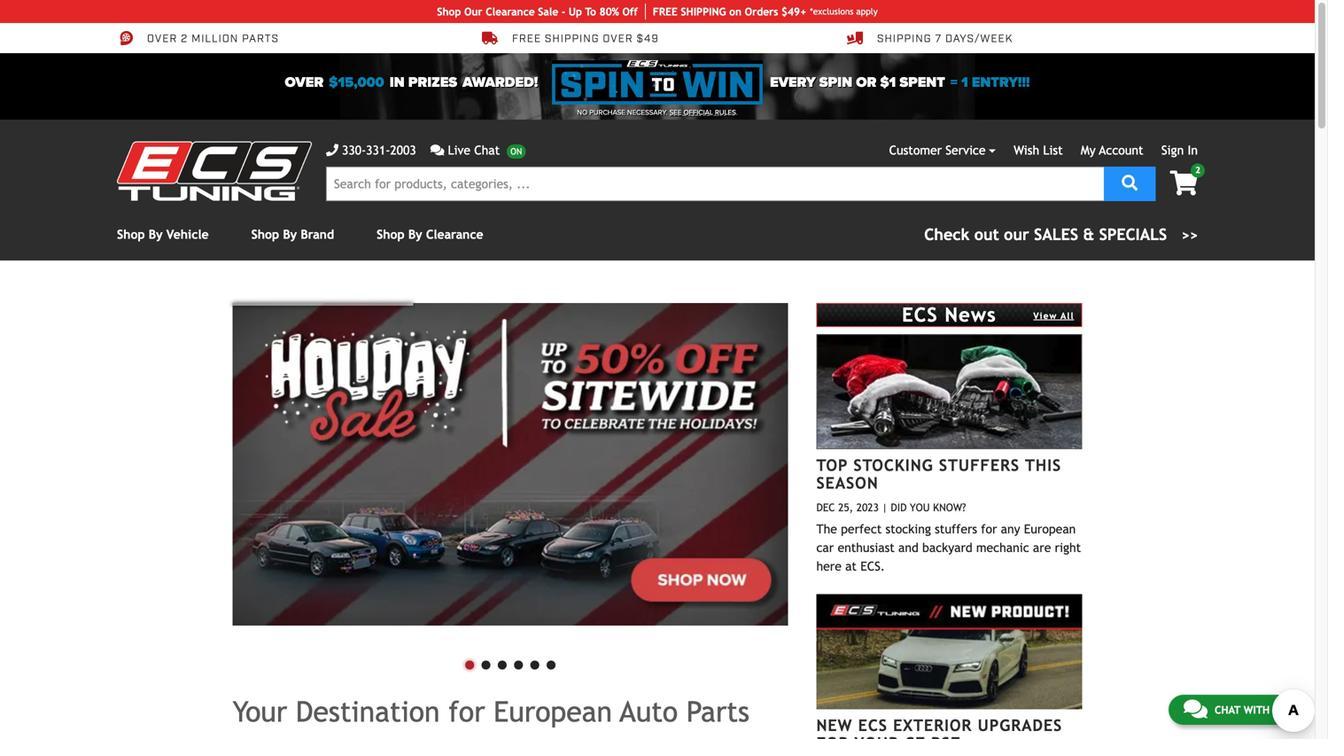 Task type: locate. For each thing, give the bounding box(es) containing it.
-
[[562, 5, 566, 18]]

0 horizontal spatial clearance
[[426, 227, 483, 241]]

chat with us
[[1215, 704, 1286, 716]]

list
[[1043, 143, 1063, 157]]

you
[[910, 501, 930, 513]]

our
[[464, 5, 483, 18]]

shop left our
[[437, 5, 461, 18]]

1 vertical spatial european
[[494, 695, 612, 728]]

over left $15,000
[[285, 74, 324, 91]]

top stocking stuffers this season image
[[817, 334, 1082, 449]]

0 vertical spatial european
[[1024, 522, 1076, 536]]

shop by vehicle link
[[117, 227, 209, 241]]

free shipping over $49 link
[[482, 30, 659, 46]]

1 vertical spatial clearance
[[426, 227, 483, 241]]

1 vertical spatial for
[[448, 695, 485, 728]]

new
[[817, 716, 853, 734]]

for down the • • • • • •
[[448, 695, 485, 728]]

over 2 million parts
[[147, 32, 279, 46]]

1 horizontal spatial chat
[[1215, 704, 1241, 716]]

view
[[1034, 311, 1057, 321]]

ecs news
[[902, 304, 997, 326]]

0 horizontal spatial over
[[147, 32, 177, 46]]

ecs right new
[[858, 716, 888, 734]]

apply
[[856, 6, 878, 16]]

purchase
[[589, 108, 625, 117]]

every spin or $1 spent = 1 entry!!!
[[770, 74, 1030, 91]]

by left vehicle
[[149, 227, 163, 241]]

1 horizontal spatial european
[[1024, 522, 1076, 536]]

sales & specials
[[1034, 225, 1167, 244]]

in
[[1188, 143, 1198, 157]]

upgrades
[[978, 716, 1063, 734]]

or
[[856, 74, 877, 91]]

shop our clearance sale - up to 80% off
[[437, 5, 638, 18]]

free shipping over $49
[[512, 32, 659, 46]]

2 link
[[1156, 163, 1205, 197]]

over left million
[[147, 32, 177, 46]]

clearance for by
[[426, 227, 483, 241]]

shop
[[437, 5, 461, 18], [117, 227, 145, 241], [251, 227, 279, 241], [377, 227, 405, 241]]

chat left with
[[1215, 704, 1241, 716]]

spin
[[819, 74, 853, 91]]

1 horizontal spatial for
[[981, 522, 997, 536]]

european down the • • • • • •
[[494, 695, 612, 728]]

0 vertical spatial your
[[233, 695, 287, 728]]

shop left brand
[[251, 227, 279, 241]]

1 horizontal spatial your
[[855, 734, 899, 739]]

c7
[[905, 734, 926, 739]]

&
[[1083, 225, 1095, 244]]

0 vertical spatial over
[[147, 32, 177, 46]]

0 horizontal spatial ecs
[[858, 716, 888, 734]]

1 by from the left
[[149, 227, 163, 241]]

shopping cart image
[[1170, 171, 1198, 195]]

new ecs exterior upgrades for your c7 rs7 image
[[817, 594, 1082, 709]]

5 • from the left
[[527, 645, 543, 681]]

ecs tuning image
[[117, 141, 312, 201]]

your
[[233, 695, 287, 728], [855, 734, 899, 739]]

1
[[961, 74, 968, 91]]

0 horizontal spatial by
[[149, 227, 163, 241]]

shop left vehicle
[[117, 227, 145, 241]]

clearance up the free
[[486, 5, 535, 18]]

the
[[817, 522, 837, 536]]

0 vertical spatial 2
[[181, 32, 188, 46]]

ecs inside new ecs exterior upgrades for your c7 rs7
[[858, 716, 888, 734]]

at
[[845, 559, 857, 573]]

wish list
[[1014, 143, 1063, 157]]

spent
[[900, 74, 945, 91]]

and
[[899, 540, 919, 554]]

shop right brand
[[377, 227, 405, 241]]

0 vertical spatial for
[[981, 522, 997, 536]]

dec 25, 2023 | did you know? the perfect stocking stuffers for any european car enthusiast and backyard mechanic are right here at ecs.
[[817, 501, 1081, 573]]

stocking
[[854, 456, 934, 474]]

shop for shop by clearance
[[377, 227, 405, 241]]

0 vertical spatial ecs
[[902, 304, 938, 326]]

ecs left "news"
[[902, 304, 938, 326]]

.
[[736, 108, 738, 117]]

by for vehicle
[[149, 227, 163, 241]]

by for brand
[[283, 227, 297, 241]]

comments image
[[1184, 698, 1208, 720]]

live chat
[[448, 143, 500, 157]]

1 horizontal spatial by
[[283, 227, 297, 241]]

are
[[1033, 540, 1051, 554]]

dec
[[817, 501, 835, 513]]

customer
[[889, 143, 942, 157]]

1 vertical spatial over
[[285, 74, 324, 91]]

4 • from the left
[[510, 645, 527, 681]]

over for over $15,000 in prizes
[[285, 74, 324, 91]]

2 by from the left
[[283, 227, 297, 241]]

by for clearance
[[408, 227, 422, 241]]

• • • • • •
[[462, 645, 559, 681]]

shop for shop by vehicle
[[117, 227, 145, 241]]

$49+
[[782, 5, 806, 18]]

2 left million
[[181, 32, 188, 46]]

on
[[729, 5, 742, 18]]

2 horizontal spatial by
[[408, 227, 422, 241]]

ping
[[703, 5, 726, 18]]

days/week
[[945, 32, 1013, 46]]

new ecs exterior upgrades for your c7 rs7 link
[[817, 716, 1063, 739]]

up
[[569, 5, 582, 18]]

new ecs exterior upgrades for your c7 rs7
[[817, 716, 1063, 739]]

0 horizontal spatial 2
[[181, 32, 188, 46]]

for left any
[[981, 522, 997, 536]]

0 vertical spatial chat
[[474, 143, 500, 157]]

mechanic
[[976, 540, 1029, 554]]

prizes
[[408, 74, 457, 91]]

chat right 'live'
[[474, 143, 500, 157]]

2 down in
[[1195, 165, 1201, 175]]

wish list link
[[1014, 143, 1063, 157]]

specials
[[1099, 225, 1167, 244]]

1 vertical spatial your
[[855, 734, 899, 739]]

3 by from the left
[[408, 227, 422, 241]]

brand
[[301, 227, 334, 241]]

stuffers
[[935, 522, 977, 536]]

0 horizontal spatial european
[[494, 695, 612, 728]]

1 • from the left
[[462, 645, 478, 681]]

off
[[622, 5, 638, 18]]

1 horizontal spatial over
[[285, 74, 324, 91]]

sign
[[1162, 143, 1184, 157]]

by down "2003"
[[408, 227, 422, 241]]

over 2 million parts link
[[117, 30, 279, 46]]

$49
[[637, 32, 659, 46]]

1 horizontal spatial 2
[[1195, 165, 1201, 175]]

1 horizontal spatial clearance
[[486, 5, 535, 18]]

car
[[817, 540, 834, 554]]

clearance
[[486, 5, 535, 18], [426, 227, 483, 241]]

0 vertical spatial clearance
[[486, 5, 535, 18]]

shop our clearance sale - up to 80% off link
[[437, 4, 646, 19]]

for
[[981, 522, 997, 536], [448, 695, 485, 728]]

7
[[935, 32, 942, 46]]

us
[[1273, 704, 1286, 716]]

european up are
[[1024, 522, 1076, 536]]

no purchase necessary. see official rules .
[[577, 108, 738, 117]]

by left brand
[[283, 227, 297, 241]]

in
[[390, 74, 405, 91]]

comments image
[[430, 144, 444, 156]]

rules
[[715, 108, 736, 117]]

2
[[181, 32, 188, 46], [1195, 165, 1201, 175]]

330-331-2003 link
[[326, 141, 416, 160]]

see
[[670, 108, 682, 117]]

1 vertical spatial chat
[[1215, 704, 1241, 716]]

clearance down 'live'
[[426, 227, 483, 241]]

1 vertical spatial ecs
[[858, 716, 888, 734]]



Task type: describe. For each thing, give the bounding box(es) containing it.
Search text field
[[326, 167, 1104, 201]]

vehicle
[[166, 227, 209, 241]]

sign in
[[1162, 143, 1198, 157]]

chat inside 'link'
[[1215, 704, 1241, 716]]

ship
[[681, 5, 703, 18]]

destination
[[296, 695, 440, 728]]

search image
[[1122, 175, 1138, 191]]

perfect
[[841, 522, 882, 536]]

330-331-2003
[[342, 143, 416, 157]]

did
[[891, 501, 907, 513]]

stuffers
[[939, 456, 1020, 474]]

shop for shop by brand
[[251, 227, 279, 241]]

shop by clearance
[[377, 227, 483, 241]]

phone image
[[326, 144, 338, 156]]

necessary.
[[627, 108, 668, 117]]

0 horizontal spatial chat
[[474, 143, 500, 157]]

sales & specials link
[[924, 222, 1198, 246]]

for inside "dec 25, 2023 | did you know? the perfect stocking stuffers for any european car enthusiast and backyard mechanic are right here at ecs."
[[981, 522, 997, 536]]

330-
[[342, 143, 366, 157]]

official
[[684, 108, 713, 117]]

wish
[[1014, 143, 1040, 157]]

shop for shop our clearance sale - up to 80% off
[[437, 5, 461, 18]]

0 horizontal spatial for
[[448, 695, 485, 728]]

shop by brand
[[251, 227, 334, 241]]

customer service
[[889, 143, 986, 157]]

my account
[[1081, 143, 1144, 157]]

clearance for our
[[486, 5, 535, 18]]

free
[[512, 32, 541, 46]]

2003
[[390, 143, 416, 157]]

no
[[577, 108, 588, 117]]

news
[[945, 304, 997, 326]]

ecs.
[[861, 559, 885, 573]]

shipping 7 days/week link
[[847, 30, 1013, 46]]

view all
[[1034, 311, 1074, 321]]

shop by vehicle
[[117, 227, 209, 241]]

$1
[[880, 74, 896, 91]]

my account link
[[1081, 143, 1144, 157]]

account
[[1099, 143, 1144, 157]]

for
[[817, 734, 849, 739]]

your destination for european auto parts
[[233, 695, 750, 728]]

see official rules link
[[670, 107, 736, 118]]

every
[[770, 74, 816, 91]]

european inside "dec 25, 2023 | did you know? the perfect stocking stuffers for any european car enthusiast and backyard mechanic are right here at ecs."
[[1024, 522, 1076, 536]]

2 • from the left
[[478, 645, 494, 681]]

2023
[[857, 501, 879, 513]]

free
[[653, 5, 678, 18]]

live
[[448, 143, 471, 157]]

chat with us link
[[1169, 695, 1301, 725]]

over for over 2 million parts
[[147, 32, 177, 46]]

shipping 7 days/week
[[877, 32, 1013, 46]]

=
[[951, 74, 958, 91]]

shop by brand link
[[251, 227, 334, 241]]

parts
[[242, 32, 279, 46]]

3 • from the left
[[494, 645, 510, 681]]

sign in link
[[1162, 143, 1198, 157]]

top stocking stuffers this season link
[[817, 456, 1062, 492]]

generic - ecs holiday sale image
[[233, 303, 788, 626]]

all
[[1061, 311, 1074, 321]]

$15,000
[[329, 74, 384, 91]]

parts
[[686, 695, 750, 728]]

auto
[[620, 695, 678, 728]]

ecs tuning 'spin to win' contest logo image
[[552, 60, 763, 105]]

know?
[[933, 501, 966, 513]]

your inside new ecs exterior upgrades for your c7 rs7
[[855, 734, 899, 739]]

shipping
[[545, 32, 599, 46]]

here
[[817, 559, 842, 573]]

over
[[603, 32, 633, 46]]

1 horizontal spatial ecs
[[902, 304, 938, 326]]

rs7
[[931, 734, 961, 739]]

to
[[585, 5, 596, 18]]

1 vertical spatial 2
[[1195, 165, 1201, 175]]

over $15,000 in prizes
[[285, 74, 457, 91]]

25,
[[838, 501, 853, 513]]

entry!!!
[[972, 74, 1030, 91]]

right
[[1055, 540, 1081, 554]]

my
[[1081, 143, 1096, 157]]

*exclusions apply link
[[810, 5, 878, 18]]

0 horizontal spatial your
[[233, 695, 287, 728]]

customer service button
[[889, 141, 996, 160]]

any
[[1001, 522, 1020, 536]]

backyard
[[922, 540, 973, 554]]

million
[[192, 32, 239, 46]]

6 • from the left
[[543, 645, 559, 681]]

exterior
[[893, 716, 972, 734]]

this
[[1025, 456, 1062, 474]]

with
[[1244, 704, 1270, 716]]

season
[[817, 474, 879, 492]]

stocking
[[886, 522, 931, 536]]

top stocking stuffers this season
[[817, 456, 1062, 492]]

shipping
[[877, 32, 932, 46]]



Task type: vqa. For each thing, say whether or not it's contained in the screenshot.
"Hawk Logo"
no



